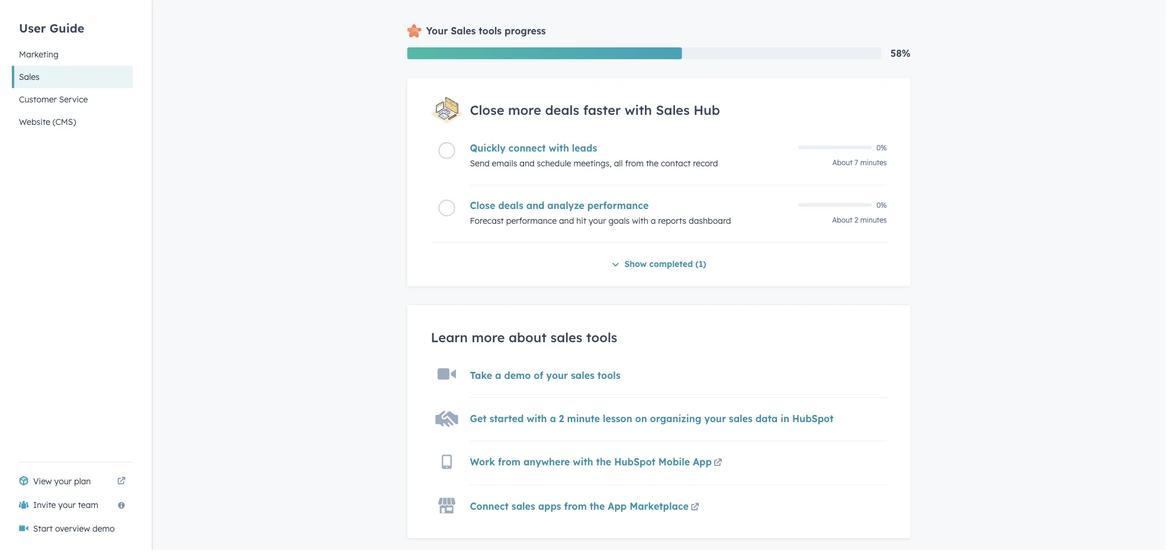 Task type: locate. For each thing, give the bounding box(es) containing it.
1 horizontal spatial 2
[[855, 216, 859, 224]]

sales up minute
[[571, 370, 595, 381]]

1 close from the top
[[470, 102, 505, 118]]

2 about from the top
[[832, 216, 853, 224]]

schedule
[[537, 158, 571, 168]]

sales left "data"
[[729, 413, 753, 425]]

0 horizontal spatial sales
[[19, 72, 40, 82]]

hubspot
[[793, 413, 834, 425], [614, 456, 656, 468]]

started
[[490, 413, 524, 425]]

1 horizontal spatial link opens in a new window image
[[691, 501, 699, 515]]

0 horizontal spatial a
[[495, 370, 501, 381]]

2 vertical spatial from
[[564, 500, 587, 512]]

mobile
[[659, 456, 690, 468]]

your right of
[[546, 370, 568, 381]]

the down work from anywhere with the hubspot mobile app link
[[590, 500, 605, 512]]

your
[[589, 216, 606, 226], [546, 370, 568, 381], [705, 413, 726, 425], [54, 476, 72, 487], [58, 500, 76, 510]]

2 left minute
[[559, 413, 564, 425]]

get started with a 2 minute lesson on organizing your sales data in hubspot link
[[470, 413, 834, 425]]

link opens in a new window image right marketplace
[[691, 501, 699, 515]]

hubspot left mobile
[[614, 456, 656, 468]]

1 horizontal spatial more
[[508, 102, 542, 118]]

1 about from the top
[[833, 158, 853, 167]]

1 vertical spatial minutes
[[861, 216, 887, 224]]

0 vertical spatial and
[[520, 158, 535, 168]]

1 vertical spatial link opens in a new window image
[[117, 475, 126, 489]]

1 vertical spatial performance
[[506, 216, 557, 226]]

2 horizontal spatial a
[[651, 216, 656, 226]]

link opens in a new window image right plan
[[117, 478, 126, 486]]

team
[[78, 500, 98, 510]]

2 horizontal spatial sales
[[656, 102, 690, 118]]

close
[[470, 102, 505, 118], [470, 200, 495, 211]]

plan
[[74, 476, 91, 487]]

0 horizontal spatial link opens in a new window image
[[117, 478, 126, 486]]

demo left of
[[504, 370, 531, 381]]

minutes down 'about 7 minutes'
[[861, 216, 887, 224]]

marketing
[[19, 49, 58, 60]]

2 vertical spatial link opens in a new window image
[[691, 504, 699, 512]]

completed
[[650, 259, 693, 269]]

close inside close deals and analyze performance forecast performance and hit your goals with a reports dashboard
[[470, 200, 495, 211]]

link opens in a new window image right mobile
[[714, 456, 722, 471]]

0 horizontal spatial deals
[[498, 200, 524, 211]]

close deals and analyze performance forecast performance and hit your goals with a reports dashboard
[[470, 200, 731, 226]]

invite your team
[[33, 500, 98, 510]]

1 vertical spatial about
[[832, 216, 853, 224]]

performance
[[588, 200, 649, 211], [506, 216, 557, 226]]

your inside button
[[58, 500, 76, 510]]

demo for overview
[[92, 524, 115, 534]]

1 vertical spatial 0%
[[877, 200, 887, 209]]

link opens in a new window image
[[714, 459, 722, 468], [117, 475, 126, 489], [691, 501, 699, 515]]

performance down analyze
[[506, 216, 557, 226]]

a right take
[[495, 370, 501, 381]]

with right faster
[[625, 102, 652, 118]]

your left team
[[58, 500, 76, 510]]

about 2 minutes
[[832, 216, 887, 224]]

connect sales apps from the app marketplace
[[470, 500, 689, 512]]

0 vertical spatial link opens in a new window image
[[714, 456, 722, 471]]

2 minutes from the top
[[861, 216, 887, 224]]

0 vertical spatial from
[[625, 158, 644, 168]]

0 horizontal spatial 2
[[559, 413, 564, 425]]

work from anywhere with the hubspot mobile app
[[470, 456, 712, 468]]

organizing
[[650, 413, 702, 425]]

and left analyze
[[527, 200, 545, 211]]

0 horizontal spatial from
[[498, 456, 521, 468]]

0 vertical spatial about
[[833, 158, 853, 167]]

1 vertical spatial deals
[[498, 200, 524, 211]]

and inside quickly connect with leads send emails and schedule meetings, all from the contact record
[[520, 158, 535, 168]]

and
[[520, 158, 535, 168], [527, 200, 545, 211], [559, 216, 574, 226]]

1 horizontal spatial sales
[[451, 25, 476, 37]]

get started with a 2 minute lesson on organizing your sales data in hubspot
[[470, 413, 834, 425]]

0 vertical spatial 0%
[[877, 143, 887, 152]]

quickly
[[470, 142, 506, 154]]

from right work
[[498, 456, 521, 468]]

0 vertical spatial performance
[[588, 200, 649, 211]]

close deals and analyze performance button
[[470, 200, 791, 211]]

app left marketplace
[[608, 500, 627, 512]]

the
[[646, 158, 659, 168], [596, 456, 612, 468], [590, 500, 605, 512]]

more
[[508, 102, 542, 118], [472, 329, 505, 345]]

your sales tools progress progress bar
[[407, 47, 682, 59]]

sales left hub
[[656, 102, 690, 118]]

link opens in a new window image inside work from anywhere with the hubspot mobile app link
[[714, 456, 722, 471]]

sales right your
[[451, 25, 476, 37]]

a
[[651, 216, 656, 226], [495, 370, 501, 381], [550, 413, 556, 425]]

data
[[756, 413, 778, 425]]

0 horizontal spatial demo
[[92, 524, 115, 534]]

0 horizontal spatial link opens in a new window image
[[117, 475, 126, 489]]

0 vertical spatial link opens in a new window image
[[714, 459, 722, 468]]

link opens in a new window image inside view your plan link
[[117, 478, 126, 486]]

1 horizontal spatial app
[[693, 456, 712, 468]]

app
[[693, 456, 712, 468], [608, 500, 627, 512]]

2 close from the top
[[470, 200, 495, 211]]

demo down team
[[92, 524, 115, 534]]

0 horizontal spatial more
[[472, 329, 505, 345]]

about
[[833, 158, 853, 167], [832, 216, 853, 224]]

more up connect
[[508, 102, 542, 118]]

0 horizontal spatial app
[[608, 500, 627, 512]]

1 vertical spatial demo
[[92, 524, 115, 534]]

progress
[[505, 25, 546, 37]]

meetings,
[[574, 158, 612, 168]]

user
[[19, 20, 46, 35]]

a left minute
[[550, 413, 556, 425]]

deals inside close deals and analyze performance forecast performance and hit your goals with a reports dashboard
[[498, 200, 524, 211]]

with inside close deals and analyze performance forecast performance and hit your goals with a reports dashboard
[[632, 216, 649, 226]]

about 7 minutes
[[833, 158, 887, 167]]

2 down 7
[[855, 216, 859, 224]]

start overview demo
[[33, 524, 115, 534]]

0 vertical spatial 2
[[855, 216, 859, 224]]

link opens in a new window image inside connect sales apps from the app marketplace link
[[691, 501, 699, 515]]

deals up forecast on the left top of page
[[498, 200, 524, 211]]

demo
[[504, 370, 531, 381], [92, 524, 115, 534]]

0 vertical spatial the
[[646, 158, 659, 168]]

minutes right 7
[[861, 158, 887, 167]]

user guide
[[19, 20, 84, 35]]

1 vertical spatial link opens in a new window image
[[117, 478, 126, 486]]

link opens in a new window image right marketplace
[[691, 504, 699, 512]]

link opens in a new window image right plan
[[117, 475, 126, 489]]

customer service button
[[12, 88, 133, 111]]

your
[[426, 25, 448, 37]]

with up the schedule
[[549, 142, 569, 154]]

sales up customer at the left
[[19, 72, 40, 82]]

from right apps
[[564, 500, 587, 512]]

2 vertical spatial the
[[590, 500, 605, 512]]

1 0% from the top
[[877, 143, 887, 152]]

1 vertical spatial from
[[498, 456, 521, 468]]

0 vertical spatial demo
[[504, 370, 531, 381]]

and down connect
[[520, 158, 535, 168]]

service
[[59, 94, 88, 105]]

the inside quickly connect with leads send emails and schedule meetings, all from the contact record
[[646, 158, 659, 168]]

1 vertical spatial app
[[608, 500, 627, 512]]

2 vertical spatial link opens in a new window image
[[691, 501, 699, 515]]

marketing button
[[12, 43, 133, 66]]

1 vertical spatial 2
[[559, 413, 564, 425]]

quickly connect with leads button
[[470, 142, 791, 154]]

1 vertical spatial more
[[472, 329, 505, 345]]

your left plan
[[54, 476, 72, 487]]

close up forecast on the left top of page
[[470, 200, 495, 211]]

2
[[855, 216, 859, 224], [559, 413, 564, 425]]

1 horizontal spatial demo
[[504, 370, 531, 381]]

link opens in a new window image for link opens in a new window image inside connect sales apps from the app marketplace link
[[691, 504, 699, 512]]

link opens in a new window image inside connect sales apps from the app marketplace link
[[691, 504, 699, 512]]

1 vertical spatial the
[[596, 456, 612, 468]]

your right hit on the top
[[589, 216, 606, 226]]

hub
[[694, 102, 720, 118]]

2 horizontal spatial from
[[625, 158, 644, 168]]

0 vertical spatial more
[[508, 102, 542, 118]]

analyze
[[548, 200, 585, 211]]

more right learn
[[472, 329, 505, 345]]

deals
[[545, 102, 580, 118], [498, 200, 524, 211]]

0 horizontal spatial hubspot
[[614, 456, 656, 468]]

about
[[509, 329, 547, 345]]

send
[[470, 158, 490, 168]]

performance up goals
[[588, 200, 649, 211]]

minute
[[567, 413, 600, 425]]

demo for a
[[504, 370, 531, 381]]

forecast
[[470, 216, 504, 226]]

close up quickly
[[470, 102, 505, 118]]

work
[[470, 456, 495, 468]]

take a demo of your sales tools
[[470, 370, 621, 381]]

2 horizontal spatial link opens in a new window image
[[714, 456, 722, 471]]

2 vertical spatial sales
[[656, 102, 690, 118]]

1 horizontal spatial performance
[[588, 200, 649, 211]]

leads
[[572, 142, 597, 154]]

1 vertical spatial sales
[[19, 72, 40, 82]]

0%
[[877, 143, 887, 152], [877, 200, 887, 209]]

with
[[625, 102, 652, 118], [549, 142, 569, 154], [632, 216, 649, 226], [527, 413, 547, 425], [573, 456, 593, 468]]

a left reports
[[651, 216, 656, 226]]

about for close deals and analyze performance
[[832, 216, 853, 224]]

and left hit on the top
[[559, 216, 574, 226]]

view your plan
[[33, 476, 91, 487]]

0 vertical spatial a
[[651, 216, 656, 226]]

1 vertical spatial hubspot
[[614, 456, 656, 468]]

with right started
[[527, 413, 547, 425]]

2 0% from the top
[[877, 200, 887, 209]]

invite
[[33, 500, 56, 510]]

the down lesson
[[596, 456, 612, 468]]

2 vertical spatial a
[[550, 413, 556, 425]]

sales
[[551, 329, 583, 345], [571, 370, 595, 381], [729, 413, 753, 425], [512, 500, 535, 512]]

emails
[[492, 158, 517, 168]]

0% up 'about 7 minutes'
[[877, 143, 887, 152]]

deals left faster
[[545, 102, 580, 118]]

from inside quickly connect with leads send emails and schedule meetings, all from the contact record
[[625, 158, 644, 168]]

hubspot right the in
[[793, 413, 834, 425]]

with down the close deals and analyze performance button at the top of page
[[632, 216, 649, 226]]

sales
[[451, 25, 476, 37], [19, 72, 40, 82], [656, 102, 690, 118]]

link opens in a new window image
[[714, 456, 722, 471], [117, 478, 126, 486], [691, 504, 699, 512]]

1 vertical spatial and
[[527, 200, 545, 211]]

dashboard
[[689, 216, 731, 226]]

1 horizontal spatial deals
[[545, 102, 580, 118]]

1 horizontal spatial link opens in a new window image
[[691, 504, 699, 512]]

link opens in a new window image right mobile
[[714, 459, 722, 468]]

1 horizontal spatial hubspot
[[793, 413, 834, 425]]

from
[[625, 158, 644, 168], [498, 456, 521, 468], [564, 500, 587, 512]]

app right mobile
[[693, 456, 712, 468]]

take a demo of your sales tools link
[[470, 370, 621, 381]]

1 vertical spatial close
[[470, 200, 495, 211]]

2 horizontal spatial link opens in a new window image
[[714, 459, 722, 468]]

close for close more deals faster with sales hub
[[470, 102, 505, 118]]

from down quickly connect with leads button
[[625, 158, 644, 168]]

1 minutes from the top
[[861, 158, 887, 167]]

minutes for quickly connect with leads
[[861, 158, 887, 167]]

0% for quickly connect with leads
[[877, 143, 887, 152]]

0 vertical spatial close
[[470, 102, 505, 118]]

website (cms) button
[[12, 111, 133, 133]]

tools
[[479, 25, 502, 37], [587, 329, 618, 345], [598, 370, 621, 381]]

your right the organizing
[[705, 413, 726, 425]]

quickly connect with leads send emails and schedule meetings, all from the contact record
[[470, 142, 718, 168]]

the for hubspot
[[596, 456, 612, 468]]

0% up 'about 2 minutes'
[[877, 200, 887, 209]]

0 vertical spatial minutes
[[861, 158, 887, 167]]

the left contact
[[646, 158, 659, 168]]



Task type: vqa. For each thing, say whether or not it's contained in the screenshot.
the contact
yes



Task type: describe. For each thing, give the bounding box(es) containing it.
7
[[855, 158, 859, 167]]

hit
[[577, 216, 587, 226]]

learn
[[431, 329, 468, 345]]

link opens in a new window image for link opens in a new window image in view your plan link
[[117, 478, 126, 486]]

connect
[[509, 142, 546, 154]]

sales inside sales button
[[19, 72, 40, 82]]

on
[[635, 413, 647, 425]]

apps
[[538, 500, 561, 512]]

website (cms)
[[19, 117, 76, 127]]

with right anywhere
[[573, 456, 593, 468]]

0 vertical spatial tools
[[479, 25, 502, 37]]

website
[[19, 117, 50, 127]]

(cms)
[[53, 117, 76, 127]]

of
[[534, 370, 544, 381]]

close more deals faster with sales hub
[[470, 102, 720, 118]]

your inside close deals and analyze performance forecast performance and hit your goals with a reports dashboard
[[589, 216, 606, 226]]

sales left apps
[[512, 500, 535, 512]]

0% for close deals and analyze performance
[[877, 200, 887, 209]]

0 horizontal spatial performance
[[506, 216, 557, 226]]

1 vertical spatial a
[[495, 370, 501, 381]]

show
[[625, 259, 647, 269]]

customer
[[19, 94, 57, 105]]

all
[[614, 158, 623, 168]]

0 vertical spatial hubspot
[[793, 413, 834, 425]]

goals
[[609, 216, 630, 226]]

guide
[[50, 20, 84, 35]]

view
[[33, 476, 52, 487]]

start overview demo link
[[12, 517, 133, 541]]

sales button
[[12, 66, 133, 88]]

a inside close deals and analyze performance forecast performance and hit your goals with a reports dashboard
[[651, 216, 656, 226]]

view your plan link
[[12, 470, 133, 494]]

in
[[781, 413, 790, 425]]

more for about
[[472, 329, 505, 345]]

overview
[[55, 524, 90, 534]]

more for deals
[[508, 102, 542, 118]]

show completed (1) button
[[612, 257, 707, 272]]

0 vertical spatial sales
[[451, 25, 476, 37]]

the for app
[[590, 500, 605, 512]]

link opens in a new window image inside view your plan link
[[117, 475, 126, 489]]

close for close deals and analyze performance forecast performance and hit your goals with a reports dashboard
[[470, 200, 495, 211]]

0 vertical spatial app
[[693, 456, 712, 468]]

contact
[[661, 158, 691, 168]]

2 vertical spatial tools
[[598, 370, 621, 381]]

your sales tools progress
[[426, 25, 546, 37]]

marketplace
[[630, 500, 689, 512]]

work from anywhere with the hubspot mobile app link
[[470, 456, 724, 471]]

1 horizontal spatial from
[[564, 500, 587, 512]]

connect
[[470, 500, 509, 512]]

get
[[470, 413, 487, 425]]

show completed (1)
[[625, 259, 707, 269]]

user guide views element
[[12, 0, 133, 133]]

1 vertical spatial tools
[[587, 329, 618, 345]]

with inside quickly connect with leads send emails and schedule meetings, all from the contact record
[[549, 142, 569, 154]]

about for quickly connect with leads
[[833, 158, 853, 167]]

2 vertical spatial and
[[559, 216, 574, 226]]

link opens in a new window image inside work from anywhere with the hubspot mobile app link
[[714, 459, 722, 468]]

faster
[[583, 102, 621, 118]]

record
[[693, 158, 718, 168]]

take
[[470, 370, 492, 381]]

58%
[[891, 47, 911, 59]]

(1)
[[696, 259, 707, 269]]

reports
[[658, 216, 687, 226]]

0 vertical spatial deals
[[545, 102, 580, 118]]

connect sales apps from the app marketplace link
[[470, 500, 701, 515]]

start
[[33, 524, 53, 534]]

learn more about sales tools
[[431, 329, 618, 345]]

sales right the about
[[551, 329, 583, 345]]

customer service
[[19, 94, 88, 105]]

1 horizontal spatial a
[[550, 413, 556, 425]]

minutes for close deals and analyze performance
[[861, 216, 887, 224]]

anywhere
[[524, 456, 570, 468]]

lesson
[[603, 413, 633, 425]]

invite your team button
[[12, 494, 133, 517]]



